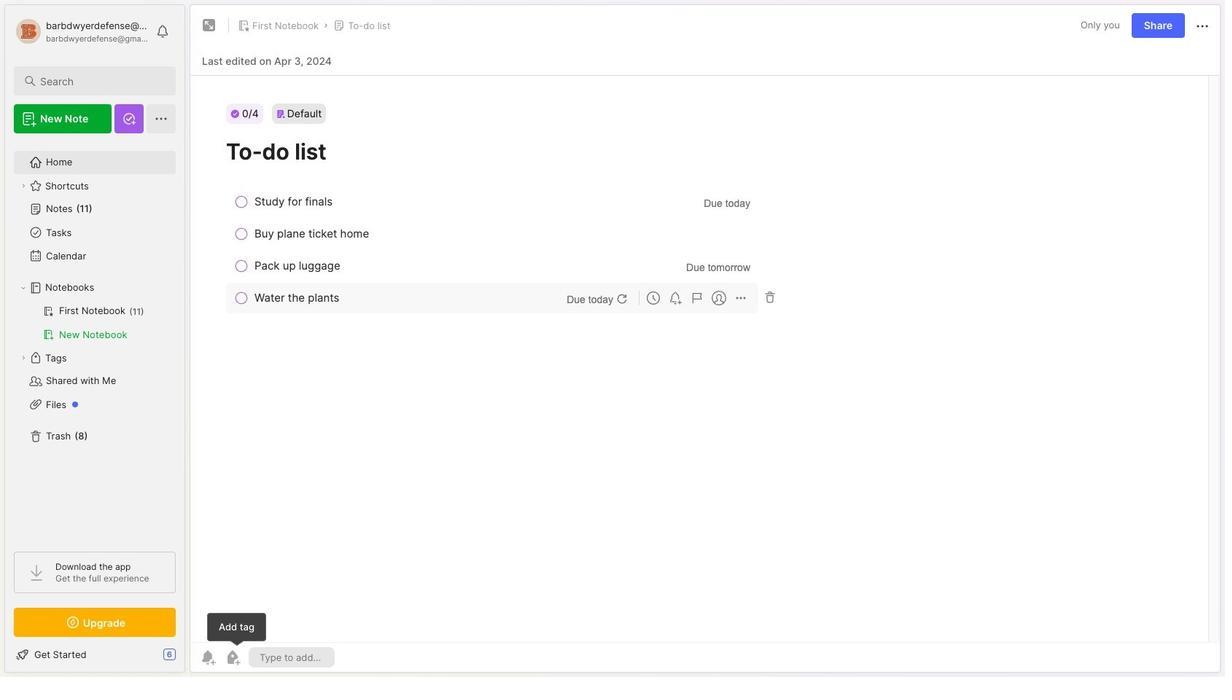 Task type: vqa. For each thing, say whether or not it's contained in the screenshot.
the Help and Learning task checklist field
yes



Task type: describe. For each thing, give the bounding box(es) containing it.
expand note image
[[201, 17, 218, 34]]

Search text field
[[40, 74, 163, 88]]

Account field
[[14, 17, 149, 46]]

none search field inside main element
[[40, 72, 163, 90]]

expand tags image
[[19, 354, 28, 362]]

More actions field
[[1194, 16, 1211, 35]]

main element
[[0, 0, 190, 677]]

more actions image
[[1194, 17, 1211, 35]]

tree inside main element
[[5, 142, 184, 539]]

add a reminder image
[[199, 649, 217, 666]]



Task type: locate. For each thing, give the bounding box(es) containing it.
tree
[[5, 142, 184, 539]]

None search field
[[40, 72, 163, 90]]

click to collapse image
[[184, 650, 195, 668]]

note window element
[[190, 4, 1221, 677]]

group inside tree
[[14, 300, 175, 346]]

Help and Learning task checklist field
[[5, 643, 184, 666]]

add tag image
[[224, 649, 241, 666]]

Note Editor text field
[[190, 75, 1220, 642]]

Add tag field
[[258, 651, 325, 664]]

tooltip
[[207, 613, 266, 647]]

group
[[14, 300, 175, 346]]

expand notebooks image
[[19, 284, 28, 292]]



